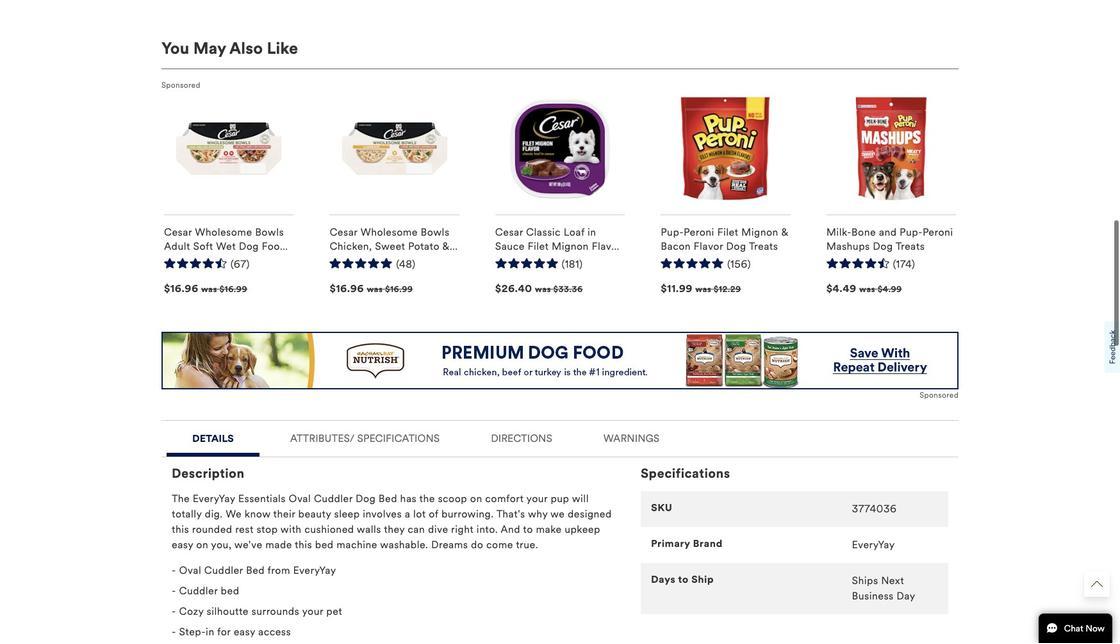 Task type: describe. For each thing, give the bounding box(es) containing it.
1 vertical spatial oval
[[179, 562, 202, 574]]

dive
[[428, 521, 449, 533]]

surrounds
[[252, 603, 300, 615]]

the
[[172, 490, 190, 503]]

from
[[268, 562, 290, 574]]

1 vertical spatial to
[[679, 571, 689, 583]]

involves
[[363, 506, 402, 518]]

also
[[230, 36, 263, 56]]

right
[[451, 521, 474, 533]]

description
[[172, 463, 245, 479]]

pet
[[327, 603, 342, 615]]

1 vertical spatial cuddler
[[204, 562, 243, 574]]

will
[[572, 490, 589, 503]]

dig.
[[205, 506, 223, 518]]

1 vertical spatial easy
[[234, 624, 255, 636]]

know
[[245, 506, 271, 518]]

lot
[[414, 506, 426, 518]]

a
[[405, 506, 411, 518]]

next
[[882, 572, 905, 585]]

directions button
[[471, 419, 573, 451]]

made
[[266, 537, 292, 549]]

- for - cuddler bed
[[172, 583, 176, 595]]

they
[[384, 521, 405, 533]]

easy inside the everyyay essentials oval cuddler dog bed has the scoop on comfort your pup will totally dig. we know their beauty sleep involves a lot of burrowing. that's why we designed this rounded rest stop with cushioned walls they can dive right into. and to make upkeep easy on you, we've made this bed machine washable. dreams do come true.
[[172, 537, 193, 549]]

why
[[528, 506, 548, 518]]

0 vertical spatial this
[[172, 521, 189, 533]]

washable.
[[380, 537, 429, 549]]

days to ship
[[651, 571, 714, 583]]

1 vertical spatial this
[[295, 537, 312, 549]]

1 vertical spatial your
[[302, 603, 324, 615]]

ships
[[852, 572, 879, 585]]

attributes/ specifications
[[290, 430, 440, 442]]

pup
[[551, 490, 570, 503]]

business
[[852, 588, 894, 600]]

directions
[[491, 430, 553, 442]]

can
[[408, 521, 425, 533]]

totally
[[172, 506, 202, 518]]

ships next business day
[[852, 572, 916, 600]]

oval inside the everyyay essentials oval cuddler dog bed has the scoop on comfort your pup will totally dig. we know their beauty sleep involves a lot of burrowing. that's why we designed this rounded rest stop with cushioned walls they can dive right into. and to make upkeep easy on you, we've made this bed machine washable. dreams do come true.
[[289, 490, 311, 503]]

product details tab list
[[162, 418, 959, 644]]

rounded
[[192, 521, 232, 533]]

specifications
[[641, 463, 731, 479]]

bed inside the everyyay essentials oval cuddler dog bed has the scoop on comfort your pup will totally dig. we know their beauty sleep involves a lot of burrowing. that's why we designed this rounded rest stop with cushioned walls they can dive right into. and to make upkeep easy on you, we've made this bed machine washable. dreams do come true.
[[315, 537, 334, 549]]

cuddler inside the everyyay essentials oval cuddler dog bed has the scoop on comfort your pup will totally dig. we know their beauty sleep involves a lot of burrowing. that's why we designed this rounded rest stop with cushioned walls they can dive right into. and to make upkeep easy on you, we've made this bed machine washable. dreams do come true.
[[314, 490, 353, 503]]

- for - cozy silhoutte surrounds your pet
[[172, 603, 176, 615]]

1 vertical spatial on
[[196, 537, 209, 549]]

specifications
[[357, 430, 440, 442]]

you
[[162, 36, 190, 56]]

you,
[[211, 537, 232, 549]]

like
[[267, 36, 298, 56]]

cushioned
[[305, 521, 354, 533]]

- step-in for easy access
[[172, 624, 291, 636]]

0 horizontal spatial bed
[[246, 562, 265, 574]]

may
[[193, 36, 226, 56]]

access
[[258, 624, 291, 636]]

of
[[429, 506, 439, 518]]

the everyyay essentials oval cuddler dog bed has the scoop on comfort your pup will totally dig. we know their beauty sleep involves a lot of burrowing. that's why we designed this rounded rest stop with cushioned walls they can dive right into. and to make upkeep easy on you, we've made this bed machine washable. dreams do come true.
[[172, 490, 612, 549]]

we
[[226, 506, 242, 518]]

do
[[471, 537, 484, 549]]

dreams
[[432, 537, 468, 549]]



Task type: vqa. For each thing, say whether or not it's contained in the screenshot.
Rectangle in the Polyester Pet Bin Stripe With Paw Patch Brown Rectangle
no



Task type: locate. For each thing, give the bounding box(es) containing it.
the
[[420, 490, 435, 503]]

their
[[273, 506, 296, 518]]

sponsored
[[162, 78, 201, 87], [920, 388, 959, 397]]

warnings button
[[583, 419, 680, 451]]

1 horizontal spatial bed
[[379, 490, 398, 503]]

make
[[536, 521, 562, 533]]

1 vertical spatial bed
[[221, 583, 239, 595]]

easy
[[172, 537, 193, 549], [234, 624, 255, 636]]

0 vertical spatial oval
[[289, 490, 311, 503]]

details
[[192, 430, 234, 442]]

step-
[[179, 624, 206, 636]]

- oval cuddler bed from everyyay
[[172, 562, 336, 574]]

true.
[[516, 537, 539, 549]]

bed up involves
[[379, 490, 398, 503]]

brand
[[693, 535, 723, 547]]

and
[[501, 521, 521, 533]]

sponsored link
[[162, 329, 959, 399]]

oval
[[289, 490, 311, 503], [179, 562, 202, 574]]

-
[[172, 562, 176, 574], [172, 583, 176, 595], [172, 603, 176, 615], [172, 624, 176, 636]]

your
[[527, 490, 548, 503], [302, 603, 324, 615]]

1 horizontal spatial sponsored
[[920, 388, 959, 397]]

1 horizontal spatial this
[[295, 537, 312, 549]]

with
[[281, 521, 302, 533]]

1 horizontal spatial your
[[527, 490, 548, 503]]

we
[[551, 506, 565, 518]]

to left ship
[[679, 571, 689, 583]]

everyyay
[[193, 490, 235, 503], [852, 537, 895, 549], [293, 562, 336, 574]]

3 - from the top
[[172, 603, 176, 615]]

2 - from the top
[[172, 583, 176, 595]]

your inside the everyyay essentials oval cuddler dog bed has the scoop on comfort your pup will totally dig. we know their beauty sleep involves a lot of burrowing. that's why we designed this rounded rest stop with cushioned walls they can dive right into. and to make upkeep easy on you, we've made this bed machine washable. dreams do come true.
[[527, 490, 548, 503]]

1 horizontal spatial to
[[679, 571, 689, 583]]

0 vertical spatial cuddler
[[314, 490, 353, 503]]

on
[[470, 490, 483, 503], [196, 537, 209, 549]]

designed
[[568, 506, 612, 518]]

0 horizontal spatial easy
[[172, 537, 193, 549]]

1 horizontal spatial on
[[470, 490, 483, 503]]

that's
[[497, 506, 526, 518]]

dog
[[356, 490, 376, 503]]

days
[[651, 571, 676, 583]]

oval up - cuddler bed at left
[[179, 562, 202, 574]]

scoop
[[438, 490, 468, 503]]

0 vertical spatial to
[[523, 521, 533, 533]]

bed up silhoutte
[[221, 583, 239, 595]]

0 horizontal spatial to
[[523, 521, 533, 533]]

to inside the everyyay essentials oval cuddler dog bed has the scoop on comfort your pup will totally dig. we know their beauty sleep involves a lot of burrowing. that's why we designed this rounded rest stop with cushioned walls they can dive right into. and to make upkeep easy on you, we've made this bed machine washable. dreams do come true.
[[523, 521, 533, 533]]

to
[[523, 521, 533, 533], [679, 571, 689, 583]]

details button
[[167, 419, 260, 451]]

cuddler
[[314, 490, 353, 503], [204, 562, 243, 574], [179, 583, 218, 595]]

has
[[400, 490, 417, 503]]

machine
[[337, 537, 378, 549]]

2 horizontal spatial everyyay
[[852, 537, 895, 549]]

rest
[[235, 521, 254, 533]]

you may also like
[[162, 36, 298, 56]]

this down totally
[[172, 521, 189, 533]]

everyyay right from
[[293, 562, 336, 574]]

essentials
[[238, 490, 286, 503]]

bed left from
[[246, 562, 265, 574]]

for
[[217, 624, 231, 636]]

day
[[897, 588, 916, 600]]

bed inside the everyyay essentials oval cuddler dog bed has the scoop on comfort your pup will totally dig. we know their beauty sleep involves a lot of burrowing. that's why we designed this rounded rest stop with cushioned walls they can dive right into. and to make upkeep easy on you, we've made this bed machine washable. dreams do come true.
[[379, 490, 398, 503]]

1 horizontal spatial easy
[[234, 624, 255, 636]]

- for - step-in for easy access
[[172, 624, 176, 636]]

sponsored inside 'link'
[[920, 388, 959, 397]]

cozy
[[179, 603, 204, 615]]

bed down cushioned
[[315, 537, 334, 549]]

1 horizontal spatial oval
[[289, 490, 311, 503]]

on down the rounded
[[196, 537, 209, 549]]

upkeep
[[565, 521, 601, 533]]

attributes/ specifications button
[[270, 419, 460, 451]]

everyyay inside the everyyay essentials oval cuddler dog bed has the scoop on comfort your pup will totally dig. we know their beauty sleep involves a lot of burrowing. that's why we designed this rounded rest stop with cushioned walls they can dive right into. and to make upkeep easy on you, we've made this bed machine washable. dreams do come true.
[[193, 490, 235, 503]]

0 horizontal spatial sponsored
[[162, 78, 201, 87]]

bed
[[379, 490, 398, 503], [246, 562, 265, 574]]

comfort
[[486, 490, 524, 503]]

easy down totally
[[172, 537, 193, 549]]

4 - from the top
[[172, 624, 176, 636]]

scroll to top image
[[1092, 579, 1103, 591]]

everyyay up dig.
[[193, 490, 235, 503]]

1 vertical spatial bed
[[246, 562, 265, 574]]

3774036
[[852, 501, 897, 513]]

0 horizontal spatial bed
[[221, 583, 239, 595]]

1 vertical spatial everyyay
[[852, 537, 895, 549]]

- for - oval cuddler bed from everyyay
[[172, 562, 176, 574]]

2 vertical spatial cuddler
[[179, 583, 218, 595]]

in
[[206, 624, 215, 636]]

cuddler up the sleep
[[314, 490, 353, 503]]

0 vertical spatial your
[[527, 490, 548, 503]]

sleep
[[334, 506, 360, 518]]

1 vertical spatial sponsored
[[920, 388, 959, 397]]

0 vertical spatial sponsored
[[162, 78, 201, 87]]

ship
[[692, 571, 714, 583]]

cuddler up cozy
[[179, 583, 218, 595]]

your up why
[[527, 490, 548, 503]]

burrowing.
[[442, 506, 494, 518]]

sku
[[651, 499, 673, 512]]

to up true. at the left of the page
[[523, 521, 533, 533]]

primary brand
[[651, 535, 723, 547]]

0 vertical spatial bed
[[315, 537, 334, 549]]

bed
[[315, 537, 334, 549], [221, 583, 239, 595]]

attributes/
[[290, 430, 355, 442]]

0 horizontal spatial this
[[172, 521, 189, 533]]

this down with
[[295, 537, 312, 549]]

0 vertical spatial everyyay
[[193, 490, 235, 503]]

warnings
[[604, 430, 660, 442]]

cuddler down you,
[[204, 562, 243, 574]]

0 horizontal spatial oval
[[179, 562, 202, 574]]

into.
[[477, 521, 498, 533]]

come
[[487, 537, 514, 549]]

beauty
[[298, 506, 331, 518]]

0 vertical spatial bed
[[379, 490, 398, 503]]

- cozy silhoutte surrounds your pet
[[172, 603, 342, 615]]

stop
[[257, 521, 278, 533]]

2 vertical spatial everyyay
[[293, 562, 336, 574]]

your left the pet
[[302, 603, 324, 615]]

- cuddler bed
[[172, 583, 239, 595]]

0 horizontal spatial on
[[196, 537, 209, 549]]

1 horizontal spatial everyyay
[[293, 562, 336, 574]]

oval up beauty
[[289, 490, 311, 503]]

primary
[[651, 535, 691, 547]]

on up burrowing.
[[470, 490, 483, 503]]

everyyay down 3774036
[[852, 537, 895, 549]]

0 horizontal spatial your
[[302, 603, 324, 615]]

silhoutte
[[207, 603, 249, 615]]

1 - from the top
[[172, 562, 176, 574]]

styled arrow button link
[[1085, 572, 1111, 598]]

easy right for
[[234, 624, 255, 636]]

0 horizontal spatial everyyay
[[193, 490, 235, 503]]

walls
[[357, 521, 381, 533]]

0 vertical spatial on
[[470, 490, 483, 503]]

this
[[172, 521, 189, 533], [295, 537, 312, 549]]

we've
[[234, 537, 263, 549]]

0 vertical spatial easy
[[172, 537, 193, 549]]

1 horizontal spatial bed
[[315, 537, 334, 549]]



